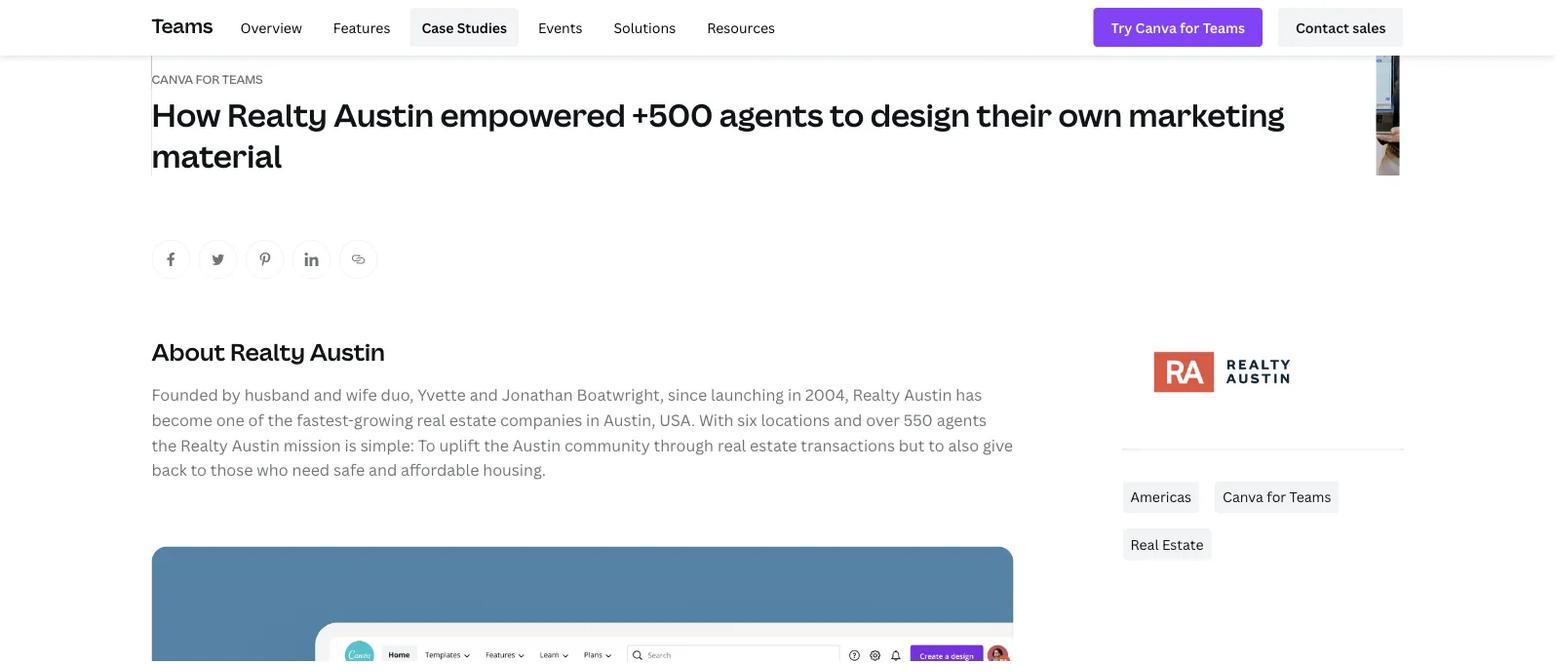 Task type: locate. For each thing, give the bounding box(es) containing it.
1 horizontal spatial to
[[830, 93, 864, 136]]

0 vertical spatial real
[[417, 409, 446, 430]]

americas
[[1131, 488, 1192, 506]]

jonathan
[[502, 384, 573, 405]]

the
[[268, 409, 293, 430], [152, 434, 177, 455], [484, 434, 509, 455]]

by
[[222, 384, 241, 405]]

back
[[152, 459, 187, 480]]

1 horizontal spatial teams
[[1290, 488, 1332, 506]]

menu bar
[[221, 8, 787, 47]]

menu bar containing overview
[[221, 8, 787, 47]]

features link
[[322, 8, 402, 47]]

0 horizontal spatial to
[[191, 459, 207, 480]]

who
[[257, 459, 288, 480]]

husband
[[244, 384, 310, 405]]

1 vertical spatial real
[[718, 434, 746, 455]]

to
[[418, 434, 436, 455]]

but
[[899, 434, 925, 455]]

0 vertical spatial teams
[[152, 12, 213, 38]]

to right back
[[191, 459, 207, 480]]

the right of at the bottom of page
[[268, 409, 293, 430]]

to
[[830, 93, 864, 136], [929, 434, 945, 455], [191, 459, 207, 480]]

of
[[248, 409, 264, 430]]

design
[[871, 93, 971, 136]]

1 vertical spatial teams
[[1290, 488, 1332, 506]]

teams element
[[152, 0, 1404, 55]]

also
[[949, 434, 979, 455]]

1 vertical spatial in
[[586, 409, 600, 430]]

americas link
[[1123, 481, 1200, 513]]

realty
[[227, 93, 327, 136], [230, 335, 305, 367], [853, 384, 901, 405], [181, 434, 228, 455]]

1 vertical spatial estate
[[750, 434, 797, 455]]

0 horizontal spatial in
[[586, 409, 600, 430]]

canva for teams how realty austin empowered +500 agents to design their own marketing material
[[152, 71, 1286, 176]]

1 vertical spatial agents
[[937, 409, 987, 430]]

has
[[956, 384, 982, 405]]

real up to
[[417, 409, 446, 430]]

0 horizontal spatial real
[[417, 409, 446, 430]]

teams up canva
[[152, 12, 213, 38]]

2 horizontal spatial the
[[484, 434, 509, 455]]

2 vertical spatial to
[[191, 459, 207, 480]]

companies
[[500, 409, 583, 430]]

1 horizontal spatial in
[[788, 384, 802, 405]]

community
[[565, 434, 650, 455]]

usa.
[[660, 409, 696, 430]]

realty down teams
[[227, 93, 327, 136]]

austin down of at the bottom of page
[[232, 434, 280, 455]]

teams right the for
[[1290, 488, 1332, 506]]

features
[[333, 18, 391, 36]]

the up housing.
[[484, 434, 509, 455]]

boatwright,
[[577, 384, 664, 405]]

austin down features link
[[334, 93, 434, 136]]

canva for teams
[[1223, 488, 1332, 506]]

the up back
[[152, 434, 177, 455]]

0 horizontal spatial agents
[[720, 93, 824, 136]]

1 horizontal spatial agents
[[937, 409, 987, 430]]

and
[[314, 384, 342, 405], [470, 384, 498, 405], [834, 409, 863, 430], [369, 459, 397, 480]]

housing.
[[483, 459, 546, 480]]

resources link
[[696, 8, 787, 47]]

2 horizontal spatial to
[[929, 434, 945, 455]]

growing
[[354, 409, 413, 430]]

real
[[417, 409, 446, 430], [718, 434, 746, 455]]

teams
[[152, 12, 213, 38], [1290, 488, 1332, 506]]

about realty austin
[[152, 335, 385, 367]]

need
[[292, 459, 330, 480]]

and right yvette
[[470, 384, 498, 405]]

real
[[1131, 535, 1159, 554]]

estate down locations
[[750, 434, 797, 455]]

in up community
[[586, 409, 600, 430]]

safe
[[334, 459, 365, 480]]

and up transactions
[[834, 409, 863, 430]]

estate up 'uplift'
[[449, 409, 497, 430]]

1 horizontal spatial the
[[268, 409, 293, 430]]

become
[[152, 409, 212, 430]]

agents
[[720, 93, 824, 136], [937, 409, 987, 430]]

transactions
[[801, 434, 895, 455]]

overview
[[240, 18, 302, 36]]

uplift
[[439, 434, 480, 455]]

is
[[345, 434, 357, 455]]

about
[[152, 335, 225, 367]]

teams
[[222, 71, 263, 87]]

wife
[[346, 384, 377, 405]]

how
[[152, 93, 221, 136]]

six
[[738, 409, 757, 430]]

austin down companies
[[513, 434, 561, 455]]

agents down 'teams' element
[[720, 93, 824, 136]]

case studies link
[[410, 8, 519, 47]]

realty inside canva for teams how realty austin empowered +500 agents to design their own marketing material
[[227, 93, 327, 136]]

to left design
[[830, 93, 864, 136]]

to right but
[[929, 434, 945, 455]]

austin inside canva for teams how realty austin empowered +500 agents to design their own marketing material
[[334, 93, 434, 136]]

canva
[[1223, 488, 1264, 506]]

in up locations
[[788, 384, 802, 405]]

0 horizontal spatial estate
[[449, 409, 497, 430]]

0 vertical spatial to
[[830, 93, 864, 136]]

in
[[788, 384, 802, 405], [586, 409, 600, 430]]

0 vertical spatial agents
[[720, 93, 824, 136]]

events link
[[527, 8, 595, 47]]

austin
[[334, 93, 434, 136], [310, 335, 385, 367], [904, 384, 952, 405], [232, 434, 280, 455], [513, 434, 561, 455]]

and down simple:
[[369, 459, 397, 480]]

founded
[[152, 384, 218, 405]]

estate
[[449, 409, 497, 430], [750, 434, 797, 455]]

agents up also
[[937, 409, 987, 430]]

real down six
[[718, 434, 746, 455]]

1 vertical spatial to
[[929, 434, 945, 455]]

1 horizontal spatial estate
[[750, 434, 797, 455]]

550
[[904, 409, 933, 430]]



Task type: describe. For each thing, give the bounding box(es) containing it.
overview link
[[229, 8, 314, 47]]

give
[[983, 434, 1014, 455]]

realty up the "husband"
[[230, 335, 305, 367]]

0 vertical spatial in
[[788, 384, 802, 405]]

material
[[152, 134, 282, 176]]

one
[[216, 409, 245, 430]]

studies
[[457, 18, 507, 36]]

real estate link
[[1123, 529, 1212, 560]]

realty down "become"
[[181, 434, 228, 455]]

events
[[538, 18, 583, 36]]

over
[[866, 409, 900, 430]]

2004,
[[806, 384, 849, 405]]

0 vertical spatial estate
[[449, 409, 497, 430]]

agents inside canva for teams how realty austin empowered +500 agents to design their own marketing material
[[720, 93, 824, 136]]

fastest-
[[297, 409, 354, 430]]

for
[[1268, 488, 1287, 506]]

austin,
[[604, 409, 656, 430]]

solutions
[[614, 18, 676, 36]]

1 horizontal spatial real
[[718, 434, 746, 455]]

empowered
[[440, 93, 626, 136]]

launching
[[711, 384, 784, 405]]

case studies
[[422, 18, 507, 36]]

estate
[[1163, 535, 1204, 554]]

real estate
[[1131, 535, 1204, 554]]

canva
[[152, 71, 193, 87]]

those
[[211, 459, 253, 480]]

+500
[[632, 93, 713, 136]]

own
[[1059, 93, 1123, 136]]

marketing
[[1129, 93, 1286, 136]]

through
[[654, 434, 714, 455]]

affordable
[[401, 459, 479, 480]]

case
[[422, 18, 454, 36]]

locations
[[761, 409, 830, 430]]

simple:
[[361, 434, 414, 455]]

contact sales image
[[1296, 16, 1387, 38]]

since
[[668, 384, 707, 405]]

yvette
[[418, 384, 466, 405]]

solutions link
[[602, 8, 688, 47]]

austin up 550
[[904, 384, 952, 405]]

canva for teams link
[[1216, 481, 1340, 513]]

0 horizontal spatial the
[[152, 434, 177, 455]]

their
[[977, 93, 1052, 136]]

for
[[196, 71, 220, 87]]

mission
[[284, 434, 341, 455]]

founded by husband and wife duo, yvette and jonathan boatwright, since launching in 2004, realty austin has become one of the fastest-growing real estate companies in austin, usa. with six locations and over 550 agents the realty austin mission is simple: to uplift the austin community through real estate transactions but to also give back to those who need safe and affordable housing.
[[152, 384, 1014, 480]]

and up fastest-
[[314, 384, 342, 405]]

duo,
[[381, 384, 414, 405]]

with
[[699, 409, 734, 430]]

resources
[[707, 18, 776, 36]]

realty up over
[[853, 384, 901, 405]]

to inside canva for teams how realty austin empowered +500 agents to design their own marketing material
[[830, 93, 864, 136]]

agents inside founded by husband and wife duo, yvette and jonathan boatwright, since launching in 2004, realty austin has become one of the fastest-growing real estate companies in austin, usa. with six locations and over 550 agents the realty austin mission is simple: to uplift the austin community through real estate transactions but to also give back to those who need safe and affordable housing.
[[937, 409, 987, 430]]

0 horizontal spatial teams
[[152, 12, 213, 38]]

menu bar inside 'teams' element
[[221, 8, 787, 47]]

austin up the wife
[[310, 335, 385, 367]]



Task type: vqa. For each thing, say whether or not it's contained in the screenshot.
Events link
yes



